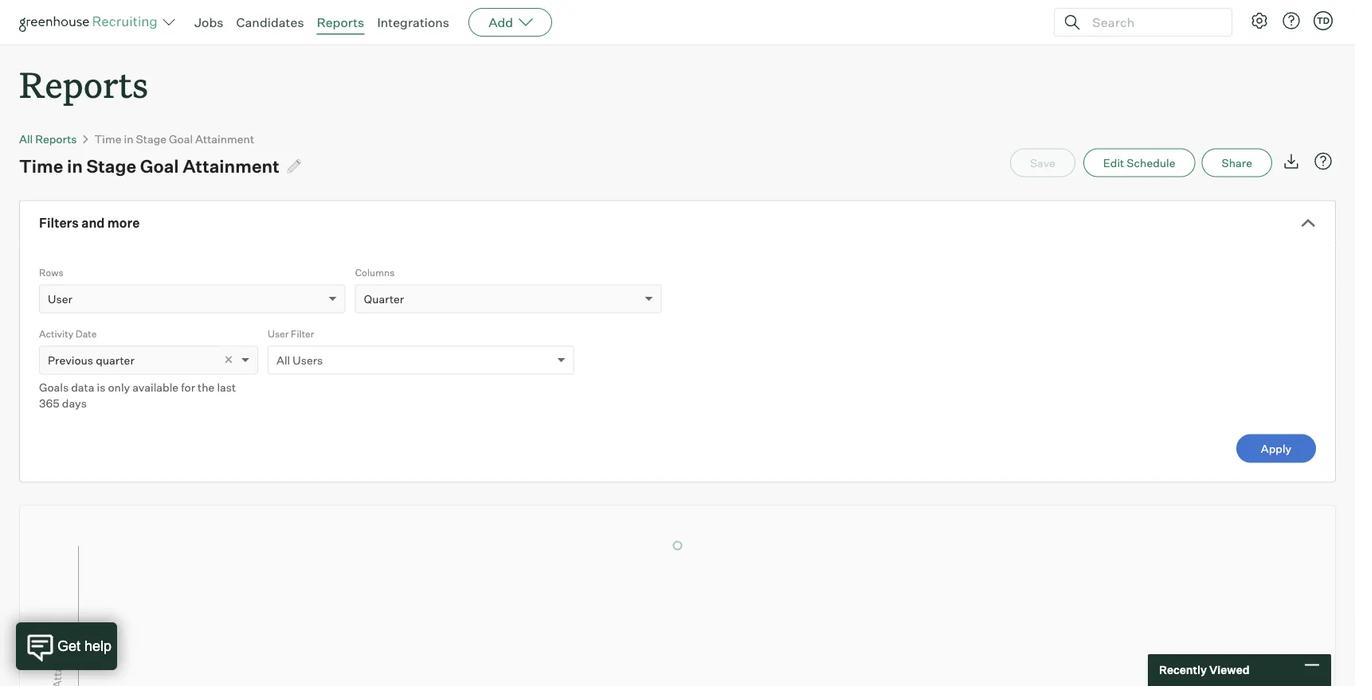 Task type: locate. For each thing, give the bounding box(es) containing it.
×
[[224, 350, 233, 368]]

last
[[217, 381, 236, 395]]

download image
[[1282, 152, 1301, 171]]

filters and more
[[39, 215, 140, 231]]

1 vertical spatial all
[[276, 353, 290, 367]]

0 vertical spatial time
[[94, 132, 121, 146]]

apply
[[1261, 442, 1292, 456]]

xychart image
[[39, 506, 1316, 687]]

and
[[81, 215, 105, 231]]

0 horizontal spatial user
[[48, 292, 72, 306]]

user
[[48, 292, 72, 306], [268, 328, 289, 340]]

time
[[94, 132, 121, 146], [19, 155, 63, 177]]

1 vertical spatial user
[[268, 328, 289, 340]]

for
[[181, 381, 195, 395]]

1 vertical spatial attainment
[[183, 155, 280, 177]]

quarter
[[364, 292, 404, 306]]

0 horizontal spatial in
[[67, 155, 83, 177]]

jobs link
[[194, 14, 224, 30]]

reports
[[317, 14, 364, 30], [19, 61, 148, 108], [35, 132, 77, 146]]

0 vertical spatial user
[[48, 292, 72, 306]]

0 vertical spatial in
[[124, 132, 133, 146]]

the
[[198, 381, 215, 395]]

user for user filter
[[268, 328, 289, 340]]

faq image
[[1314, 152, 1333, 171]]

quarter option
[[364, 292, 404, 306]]

0 vertical spatial all
[[19, 132, 33, 146]]

0 vertical spatial time in stage goal attainment
[[94, 132, 254, 146]]

time in stage goal attainment
[[94, 132, 254, 146], [19, 155, 280, 177]]

only
[[108, 381, 130, 395]]

1 vertical spatial stage
[[87, 155, 136, 177]]

share
[[1222, 156, 1252, 170]]

integrations link
[[377, 14, 449, 30]]

0 vertical spatial goal
[[169, 132, 193, 146]]

2 vertical spatial reports
[[35, 132, 77, 146]]

time right all reports link
[[94, 132, 121, 146]]

user option
[[48, 292, 72, 306]]

quarter
[[96, 353, 134, 367]]

1 horizontal spatial all
[[276, 353, 290, 367]]

1 horizontal spatial user
[[268, 328, 289, 340]]

filter
[[291, 328, 314, 340]]

0 horizontal spatial all
[[19, 132, 33, 146]]

user left the "filter"
[[268, 328, 289, 340]]

stage
[[136, 132, 167, 146], [87, 155, 136, 177]]

jobs
[[194, 14, 224, 30]]

user down rows
[[48, 292, 72, 306]]

365
[[39, 397, 60, 410]]

configure image
[[1250, 11, 1269, 30]]

user for user
[[48, 292, 72, 306]]

integrations
[[377, 14, 449, 30]]

all for all users
[[276, 353, 290, 367]]

time down all reports link
[[19, 155, 63, 177]]

1 horizontal spatial time
[[94, 132, 121, 146]]

goal
[[169, 132, 193, 146], [140, 155, 179, 177]]

more
[[107, 215, 140, 231]]

available
[[132, 381, 179, 395]]

date
[[75, 328, 97, 340]]

attainment
[[195, 132, 254, 146], [183, 155, 280, 177]]

1 vertical spatial time
[[19, 155, 63, 177]]

apply button
[[1237, 435, 1316, 463]]

1 horizontal spatial in
[[124, 132, 133, 146]]

goals data is only available for the last 365 days
[[39, 381, 236, 410]]

in
[[124, 132, 133, 146], [67, 155, 83, 177]]

reports link
[[317, 14, 364, 30]]

all
[[19, 132, 33, 146], [276, 353, 290, 367]]



Task type: vqa. For each thing, say whether or not it's contained in the screenshot.
User
yes



Task type: describe. For each thing, give the bounding box(es) containing it.
activity
[[39, 328, 73, 340]]

is
[[97, 381, 105, 395]]

columns
[[355, 267, 395, 279]]

1 vertical spatial goal
[[140, 155, 179, 177]]

td button
[[1311, 8, 1336, 33]]

days
[[62, 397, 87, 410]]

greenhouse recruiting image
[[19, 13, 163, 32]]

0 vertical spatial attainment
[[195, 132, 254, 146]]

recently viewed
[[1159, 664, 1250, 678]]

rows
[[39, 267, 63, 279]]

1 vertical spatial reports
[[19, 61, 148, 108]]

filters
[[39, 215, 79, 231]]

all for all reports
[[19, 132, 33, 146]]

1 vertical spatial in
[[67, 155, 83, 177]]

add
[[489, 14, 513, 30]]

all users
[[276, 353, 323, 367]]

edit schedule
[[1103, 156, 1176, 170]]

save and schedule this report to revisit it! element
[[1010, 149, 1083, 177]]

data
[[71, 381, 94, 395]]

viewed
[[1209, 664, 1250, 678]]

user filter
[[268, 328, 314, 340]]

edit schedule button
[[1083, 149, 1196, 177]]

share button
[[1202, 149, 1272, 177]]

users
[[293, 353, 323, 367]]

edit
[[1103, 156, 1124, 170]]

Search text field
[[1088, 11, 1217, 34]]

0 vertical spatial stage
[[136, 132, 167, 146]]

goals
[[39, 381, 69, 395]]

activity date
[[39, 328, 97, 340]]

1 vertical spatial time in stage goal attainment
[[19, 155, 280, 177]]

previous
[[48, 353, 93, 367]]

previous quarter option
[[48, 353, 134, 367]]

time in stage goal attainment link
[[94, 132, 254, 146]]

candidates link
[[236, 14, 304, 30]]

previous quarter
[[48, 353, 134, 367]]

td
[[1317, 15, 1330, 26]]

all reports link
[[19, 132, 77, 146]]

recently
[[1159, 664, 1207, 678]]

schedule
[[1127, 156, 1176, 170]]

0 horizontal spatial time
[[19, 155, 63, 177]]

0 vertical spatial reports
[[317, 14, 364, 30]]

candidates
[[236, 14, 304, 30]]

add button
[[469, 8, 552, 37]]

td button
[[1314, 11, 1333, 30]]

all reports
[[19, 132, 77, 146]]



